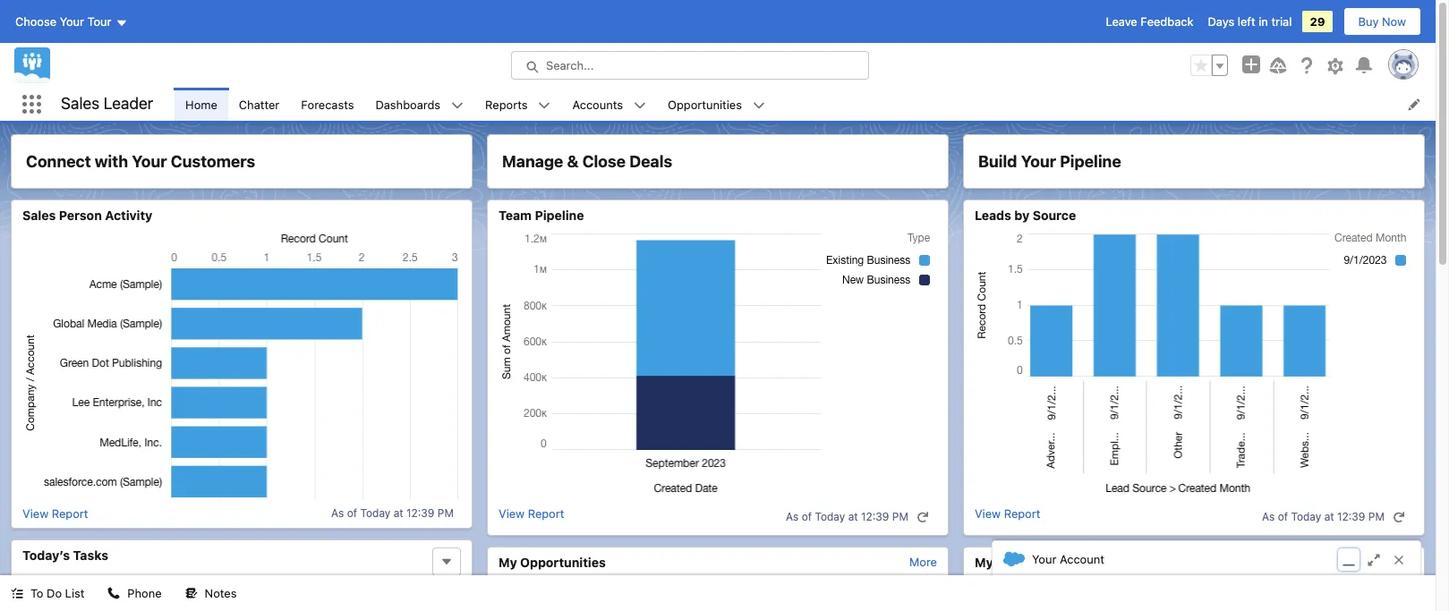 Task type: locate. For each thing, give the bounding box(es) containing it.
at for build
[[1324, 510, 1334, 524]]

0 vertical spatial leads
[[975, 208, 1011, 223]]

opportunities
[[668, 97, 742, 111], [520, 554, 606, 570]]

2 more from the left
[[1386, 554, 1413, 569]]

1 horizontal spatial opportunities
[[668, 97, 742, 111]]

view report up today's
[[22, 506, 88, 520]]

sales leader
[[61, 94, 153, 113]]

text default image
[[1003, 549, 1025, 570], [11, 587, 23, 600]]

your right the with
[[132, 152, 167, 171]]

as
[[331, 507, 344, 520], [786, 510, 799, 524], [1262, 510, 1275, 524]]

view up the 'my opportunities'
[[499, 506, 525, 520]]

text default image inside notes button
[[185, 587, 197, 600]]

of for manage & close deals
[[802, 510, 812, 524]]

list
[[65, 586, 84, 601]]

0 horizontal spatial view
[[22, 506, 48, 520]]

2 horizontal spatial as of today at 12:​39 pm
[[1262, 510, 1385, 524]]

view
[[22, 506, 48, 520], [499, 506, 525, 520], [975, 506, 1001, 520]]

customers
[[171, 152, 255, 171]]

as of today at 12:​39 pm for manage
[[786, 510, 908, 524]]

1 horizontal spatial of
[[802, 510, 812, 524]]

sales left person
[[22, 208, 56, 223]]

2 horizontal spatial at
[[1324, 510, 1334, 524]]

2 view report link from the left
[[499, 506, 564, 528]]

1 view report link from the left
[[22, 506, 88, 520]]

forecasts
[[301, 97, 354, 111]]

reports list item
[[474, 88, 562, 121]]

sales left leader
[[61, 94, 100, 113]]

view report up my leads
[[975, 506, 1040, 520]]

1 horizontal spatial view report link
[[499, 506, 564, 528]]

text default image inside your account link
[[1003, 549, 1025, 570]]

report up my leads
[[1004, 506, 1040, 520]]

more
[[909, 554, 937, 569], [1386, 554, 1413, 569]]

1 horizontal spatial report
[[528, 506, 564, 520]]

view report
[[22, 506, 88, 520], [499, 506, 564, 520], [975, 506, 1040, 520]]

my inside 'link'
[[499, 554, 517, 570]]

report up the 'my opportunities'
[[528, 506, 564, 520]]

0 horizontal spatial sales
[[22, 208, 56, 223]]

1 horizontal spatial 12:​39
[[861, 510, 889, 524]]

12:​39
[[406, 507, 435, 520], [861, 510, 889, 524], [1337, 510, 1365, 524]]

in
[[1259, 14, 1268, 29]]

2 horizontal spatial pm
[[1368, 510, 1385, 524]]

my for build your pipeline
[[975, 554, 993, 570]]

opportunities inside 'link'
[[520, 554, 606, 570]]

0 horizontal spatial pm
[[438, 507, 454, 520]]

0 horizontal spatial opportunities
[[520, 554, 606, 570]]

your account link
[[993, 542, 1420, 580]]

chatter link
[[228, 88, 290, 121]]

buy
[[1358, 14, 1379, 29]]

2 report from the left
[[528, 506, 564, 520]]

leave feedback link
[[1106, 14, 1194, 29]]

as of today at 12:​39 pm
[[331, 507, 454, 520], [786, 510, 908, 524], [1262, 510, 1385, 524]]

3 view report from the left
[[975, 506, 1040, 520]]

leads
[[975, 208, 1011, 223], [996, 554, 1033, 570]]

2 horizontal spatial report
[[1004, 506, 1040, 520]]

2 view report from the left
[[499, 506, 564, 520]]

0 horizontal spatial more link
[[909, 554, 937, 569]]

left
[[1238, 14, 1255, 29]]

reports
[[485, 97, 528, 111]]

1 view report from the left
[[22, 506, 88, 520]]

3 view from the left
[[975, 506, 1001, 520]]

1 view from the left
[[22, 506, 48, 520]]

text default image for to do list
[[11, 587, 23, 600]]

report for customers
[[52, 506, 88, 520]]

notes button
[[174, 576, 247, 611]]

choose
[[15, 14, 56, 29]]

3 report from the left
[[1004, 506, 1040, 520]]

0 vertical spatial text default image
[[1003, 549, 1025, 570]]

2 horizontal spatial of
[[1278, 510, 1288, 524]]

view report up the 'my opportunities'
[[499, 506, 564, 520]]

dashboards
[[375, 97, 440, 111]]

text default image left to
[[11, 587, 23, 600]]

your left tour
[[60, 14, 84, 29]]

list
[[175, 88, 1436, 121]]

2 horizontal spatial today
[[1291, 510, 1321, 524]]

more link
[[909, 554, 937, 569], [1386, 554, 1413, 569]]

report for deals
[[528, 506, 564, 520]]

my leads link
[[975, 554, 1033, 570]]

at
[[394, 507, 403, 520], [848, 510, 858, 524], [1324, 510, 1334, 524]]

pipeline
[[1060, 152, 1121, 171], [535, 208, 584, 223]]

group
[[1190, 55, 1228, 76]]

activity
[[105, 208, 152, 223]]

view up today's
[[22, 506, 48, 520]]

view up my leads
[[975, 506, 1001, 520]]

view report for deals
[[499, 506, 564, 520]]

view report link up my leads
[[975, 506, 1040, 528]]

dashboards link
[[365, 88, 451, 121]]

2 horizontal spatial 12:​39
[[1337, 510, 1365, 524]]

2 more link from the left
[[1386, 554, 1413, 569]]

0 horizontal spatial view report
[[22, 506, 88, 520]]

0 vertical spatial sales
[[61, 94, 100, 113]]

1 more link from the left
[[909, 554, 937, 569]]

choose your tour
[[15, 14, 111, 29]]

as for build
[[1262, 510, 1275, 524]]

today
[[360, 507, 391, 520], [815, 510, 845, 524], [1291, 510, 1321, 524]]

report
[[52, 506, 88, 520], [528, 506, 564, 520], [1004, 506, 1040, 520]]

view report link up today's
[[22, 506, 88, 520]]

1 horizontal spatial today
[[815, 510, 845, 524]]

phone
[[127, 586, 162, 601]]

1 horizontal spatial view
[[499, 506, 525, 520]]

2 horizontal spatial as
[[1262, 510, 1275, 524]]

my opportunities
[[499, 554, 606, 570]]

leave
[[1106, 14, 1137, 29]]

1 more from the left
[[909, 554, 937, 569]]

buy now button
[[1343, 7, 1421, 36]]

0 vertical spatial pipeline
[[1060, 152, 1121, 171]]

1 horizontal spatial as of today at 12:​39 pm
[[786, 510, 908, 524]]

more link for manage & close deals
[[909, 554, 937, 569]]

1 vertical spatial opportunities
[[520, 554, 606, 570]]

1 report from the left
[[52, 506, 88, 520]]

search...
[[546, 58, 594, 72]]

text default image
[[917, 511, 929, 523], [1393, 511, 1405, 523], [108, 587, 120, 600], [185, 587, 197, 600]]

search... button
[[511, 51, 869, 80]]

text default image inside the to do list button
[[11, 587, 23, 600]]

1 horizontal spatial view report
[[499, 506, 564, 520]]

view report link
[[22, 506, 88, 520], [499, 506, 564, 528], [975, 506, 1040, 528]]

pm
[[438, 507, 454, 520], [892, 510, 908, 524], [1368, 510, 1385, 524]]

view report link up the 'my opportunities'
[[499, 506, 564, 528]]

as for manage
[[786, 510, 799, 524]]

1 horizontal spatial as
[[786, 510, 799, 524]]

0 horizontal spatial text default image
[[11, 587, 23, 600]]

1 horizontal spatial more link
[[1386, 554, 1413, 569]]

2 horizontal spatial view
[[975, 506, 1001, 520]]

by
[[1014, 208, 1030, 223]]

2 view from the left
[[499, 506, 525, 520]]

2 horizontal spatial view report link
[[975, 506, 1040, 528]]

trial
[[1271, 14, 1292, 29]]

1 vertical spatial leads
[[996, 554, 1033, 570]]

1 horizontal spatial at
[[848, 510, 858, 524]]

days
[[1208, 14, 1234, 29]]

0 vertical spatial opportunities
[[668, 97, 742, 111]]

2 horizontal spatial view report
[[975, 506, 1040, 520]]

pipeline right the team
[[535, 208, 584, 223]]

1 my from the left
[[499, 554, 517, 570]]

to
[[30, 586, 43, 601]]

1 horizontal spatial more
[[1386, 554, 1413, 569]]

1 horizontal spatial text default image
[[1003, 549, 1025, 570]]

0 horizontal spatial view report link
[[22, 506, 88, 520]]

0 horizontal spatial as
[[331, 507, 344, 520]]

of
[[347, 507, 357, 520], [802, 510, 812, 524], [1278, 510, 1288, 524]]

more link for build your pipeline
[[1386, 554, 1413, 569]]

1 horizontal spatial pm
[[892, 510, 908, 524]]

sales for sales leader
[[61, 94, 100, 113]]

2 my from the left
[[975, 554, 993, 570]]

call link
[[22, 583, 461, 611], [62, 585, 82, 599]]

0 horizontal spatial report
[[52, 506, 88, 520]]

1 horizontal spatial sales
[[61, 94, 100, 113]]

to do list button
[[0, 576, 95, 611]]

text default image left the your account
[[1003, 549, 1025, 570]]

your
[[60, 14, 84, 29], [132, 152, 167, 171], [1021, 152, 1056, 171], [1032, 552, 1056, 567]]

1 vertical spatial pipeline
[[535, 208, 584, 223]]

pipeline up source
[[1060, 152, 1121, 171]]

today for manage & close deals
[[815, 510, 845, 524]]

opportunities link
[[657, 88, 753, 121]]

today's
[[22, 547, 70, 563]]

0 horizontal spatial more
[[909, 554, 937, 569]]

close
[[582, 152, 626, 171]]

1 horizontal spatial my
[[975, 554, 993, 570]]

build
[[978, 152, 1017, 171]]

report up today's tasks
[[52, 506, 88, 520]]

your account
[[1032, 552, 1104, 567]]

today's tasks
[[22, 547, 108, 563]]

chatter
[[239, 97, 279, 111]]

sales
[[61, 94, 100, 113], [22, 208, 56, 223]]

home link
[[175, 88, 228, 121]]

leads left by
[[975, 208, 1011, 223]]

source
[[1033, 208, 1076, 223]]

my
[[499, 554, 517, 570], [975, 554, 993, 570]]

1 horizontal spatial pipeline
[[1060, 152, 1121, 171]]

to do list
[[30, 586, 84, 601]]

1 vertical spatial text default image
[[11, 587, 23, 600]]

leads left 'account'
[[996, 554, 1033, 570]]

1 vertical spatial sales
[[22, 208, 56, 223]]

0 horizontal spatial my
[[499, 554, 517, 570]]



Task type: describe. For each thing, give the bounding box(es) containing it.
now
[[1382, 14, 1406, 29]]

my for manage & close deals
[[499, 554, 517, 570]]

accounts
[[572, 97, 623, 111]]

view for customers
[[22, 506, 48, 520]]

0 horizontal spatial of
[[347, 507, 357, 520]]

with
[[95, 152, 128, 171]]

choose your tour button
[[14, 7, 128, 36]]

build your pipeline
[[978, 152, 1121, 171]]

0 horizontal spatial today
[[360, 507, 391, 520]]

manage
[[502, 152, 563, 171]]

dashboards list item
[[365, 88, 474, 121]]

connect with your customers
[[26, 152, 255, 171]]

manage & close deals
[[502, 152, 672, 171]]

deals
[[629, 152, 672, 171]]

more for build your pipeline
[[1386, 554, 1413, 569]]

leads inside my leads link
[[996, 554, 1033, 570]]

text default image inside phone button
[[108, 587, 120, 600]]

view report link for customers
[[22, 506, 88, 520]]

your right build
[[1021, 152, 1056, 171]]

12:​39 for manage & close deals
[[861, 510, 889, 524]]

days left in trial
[[1208, 14, 1292, 29]]

today for build your pipeline
[[1291, 510, 1321, 524]]

pm for build
[[1368, 510, 1385, 524]]

buy now
[[1358, 14, 1406, 29]]

my opportunities link
[[499, 554, 606, 570]]

3 view report link from the left
[[975, 506, 1040, 528]]

sales person activity
[[22, 208, 152, 223]]

0 horizontal spatial as of today at 12:​39 pm
[[331, 507, 454, 520]]

home
[[185, 97, 217, 111]]

feedback
[[1141, 14, 1194, 29]]

0 horizontal spatial pipeline
[[535, 208, 584, 223]]

view report for customers
[[22, 506, 88, 520]]

of for build your pipeline
[[1278, 510, 1288, 524]]

connect
[[26, 152, 91, 171]]

&
[[567, 152, 579, 171]]

12:​39 for build your pipeline
[[1337, 510, 1365, 524]]

account
[[1060, 552, 1104, 567]]

sales for sales person activity
[[22, 208, 56, 223]]

more for manage & close deals
[[909, 554, 937, 569]]

notes
[[205, 586, 237, 601]]

do
[[47, 586, 62, 601]]

29
[[1310, 14, 1325, 29]]

person
[[59, 208, 102, 223]]

text default image for your account
[[1003, 549, 1025, 570]]

my leads
[[975, 554, 1033, 570]]

view report link for deals
[[499, 506, 564, 528]]

opportunities list item
[[657, 88, 776, 121]]

pm for manage
[[892, 510, 908, 524]]

reports link
[[474, 88, 538, 121]]

0 horizontal spatial at
[[394, 507, 403, 520]]

forecasts link
[[290, 88, 365, 121]]

call
[[62, 585, 82, 599]]

as of today at 12:​39 pm for build
[[1262, 510, 1385, 524]]

your inside dropdown button
[[60, 14, 84, 29]]

opportunities inside list item
[[668, 97, 742, 111]]

phone button
[[97, 576, 172, 611]]

view for deals
[[499, 506, 525, 520]]

leader
[[104, 94, 153, 113]]

list containing home
[[175, 88, 1436, 121]]

team pipeline
[[499, 208, 584, 223]]

leave feedback
[[1106, 14, 1194, 29]]

team
[[499, 208, 532, 223]]

accounts link
[[562, 88, 634, 121]]

your left 'account'
[[1032, 552, 1056, 567]]

accounts list item
[[562, 88, 657, 121]]

tasks
[[73, 547, 108, 563]]

0 horizontal spatial 12:​39
[[406, 507, 435, 520]]

tour
[[87, 14, 111, 29]]

leads by source
[[975, 208, 1076, 223]]

at for manage
[[848, 510, 858, 524]]



Task type: vqa. For each thing, say whether or not it's contained in the screenshot.
the View Report related to Customers
yes



